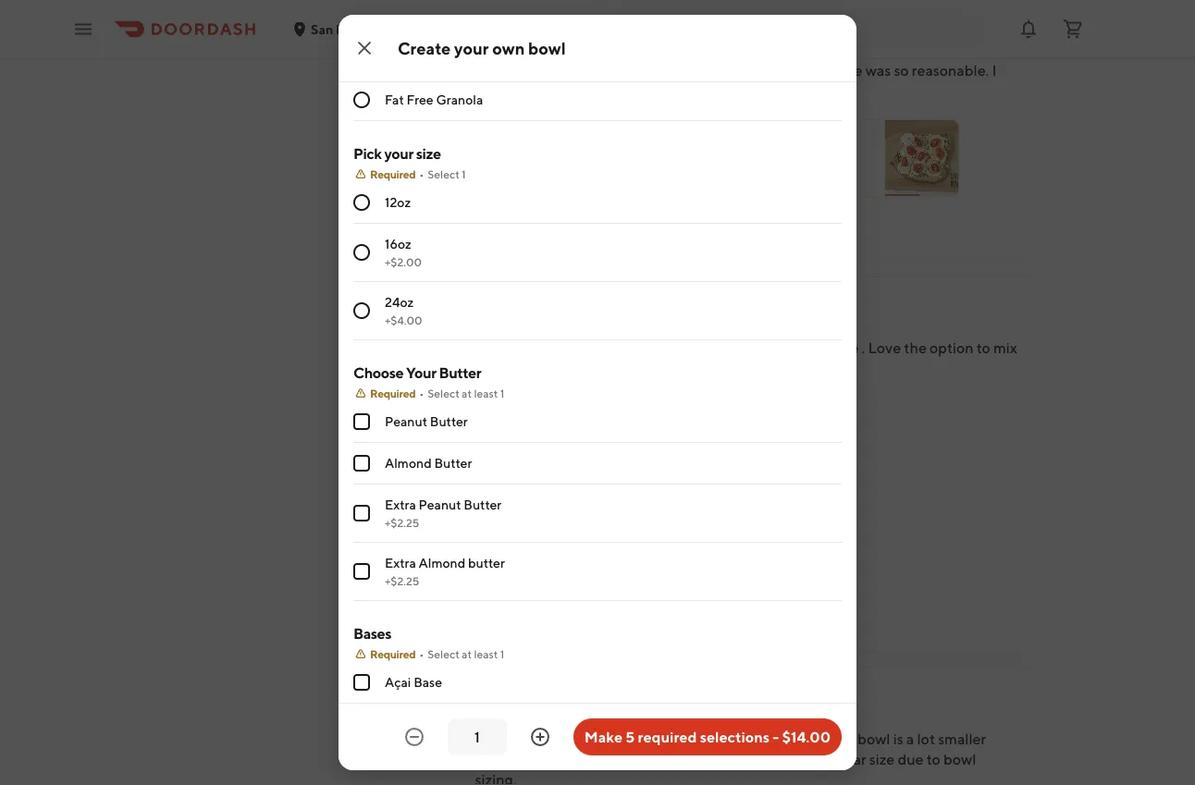 Task type: vqa. For each thing, say whether or not it's contained in the screenshot.
the Iced for Iced Gingerbread Oatmilk Chai
no



Task type: describe. For each thing, give the bounding box(es) containing it.
bases
[[353, 625, 391, 643]]

bases group
[[353, 624, 842, 786]]

base
[[414, 675, 442, 690]]

Current quantity is 1 number field
[[459, 727, 496, 748]]

decrease quantity by 1 image
[[403, 726, 425, 749]]

create your own bowl inside button
[[487, 428, 611, 444]]

create your own bowl dialog
[[339, 0, 857, 786]]

granola
[[473, 50, 517, 66]]

+$2.25 for peanut
[[385, 516, 419, 529]]

doordash
[[617, 712, 676, 728]]

pumpkin flax granola
[[385, 9, 515, 24]]

Honey almond  granola radio
[[353, 50, 370, 67]]

least for bases
[[474, 648, 498, 661]]

make
[[585, 729, 623, 746]]

16oz
[[385, 236, 412, 252]]

0 vertical spatial almond
[[385, 456, 432, 471]]

butter inside the extra peanut butter +$2.25
[[464, 497, 502, 513]]

0 vertical spatial your
[[454, 38, 489, 58]]

selections
[[700, 729, 770, 746]]

own inside create your own bowl dialog
[[492, 38, 525, 58]]

fat
[[385, 92, 404, 107]]

required
[[638, 729, 697, 746]]

san
[[311, 21, 333, 37]]

your inside button
[[529, 428, 554, 444]]

at for bases
[[462, 648, 472, 661]]

at for choose your butter
[[462, 387, 472, 400]]

• up make
[[609, 712, 614, 728]]

24oz +$4.00
[[385, 295, 422, 327]]

san diego zoo
[[311, 21, 398, 37]]

• inside "choose your butter" group
[[419, 387, 424, 400]]

your inside group
[[384, 145, 413, 162]]

item photo 1 image
[[475, 494, 571, 589]]

24oz
[[385, 295, 414, 310]]

9/11/23
[[561, 712, 605, 728]]

1 for choose your butter
[[500, 387, 505, 400]]

Almond Butter checkbox
[[353, 455, 370, 472]]

12oz radio
[[353, 194, 370, 211]]

12oz
[[385, 195, 411, 210]]

select for size
[[428, 167, 460, 180]]

peanut inside the extra peanut butter +$2.25
[[419, 497, 461, 513]]

extra for extra peanut butter
[[385, 497, 416, 513]]

• select 1
[[419, 167, 466, 180]]

almond inside extra almond butter +$2.25
[[419, 556, 466, 571]]

flax
[[440, 9, 465, 24]]

select for butter
[[428, 387, 460, 400]]

create your own bowl button
[[475, 397, 655, 475]]

close create your own bowl image
[[353, 37, 376, 59]]

granola for pumpkin flax granola
[[468, 9, 515, 24]]

butter
[[468, 556, 505, 571]]

pick
[[353, 145, 382, 162]]

increase quantity by 1 image
[[529, 726, 551, 749]]

honey almond  granola
[[385, 50, 517, 66]]

extra peanut butter +$2.25
[[385, 497, 502, 529]]

select inside bases group
[[428, 648, 460, 661]]

choose
[[353, 364, 404, 382]]

required inside bases group
[[370, 648, 416, 661]]

Peanut Butter checkbox
[[353, 414, 370, 430]]

your
[[406, 364, 436, 382]]

bowl inside create your own bowl button
[[583, 428, 611, 444]]

fat free granola
[[385, 92, 483, 107]]

• select at least 1 for choose your butter
[[419, 387, 505, 400]]

make 5 required selections - $14.00 button
[[573, 719, 842, 756]]

almond
[[426, 50, 471, 66]]

0 items, open order cart image
[[1062, 18, 1084, 40]]

pick your size group
[[353, 143, 842, 340]]

• 3/12/22
[[553, 43, 607, 59]]

free
[[407, 92, 434, 107]]

granola for fat free granola
[[436, 92, 483, 107]]

5
[[626, 729, 635, 746]]

item photo 2 image
[[578, 494, 673, 589]]

pick your size
[[353, 145, 441, 162]]

+$4.00
[[385, 314, 422, 327]]



Task type: locate. For each thing, give the bounding box(es) containing it.
$14.00
[[782, 729, 831, 746]]

least inside bases group
[[474, 648, 498, 661]]

at inside "choose your butter" group
[[462, 387, 472, 400]]

1 vertical spatial almond
[[419, 556, 466, 571]]

1 vertical spatial • select at least 1
[[419, 648, 505, 661]]

required for choose
[[370, 387, 416, 400]]

extra for extra almond butter
[[385, 556, 416, 571]]

0 vertical spatial own
[[492, 38, 525, 58]]

1 required from the top
[[370, 167, 416, 180]]

choose your butter group
[[353, 363, 842, 601]]

select inside "choose your butter" group
[[428, 387, 460, 400]]

almond left butter
[[419, 556, 466, 571]]

• select at least 1 up 'base'
[[419, 648, 505, 661]]

select inside pick your size group
[[428, 167, 460, 180]]

1 horizontal spatial create
[[487, 428, 526, 444]]

2 horizontal spatial your
[[529, 428, 554, 444]]

create right peanut butter
[[487, 428, 526, 444]]

+$2.25 inside extra almond butter +$2.25
[[385, 575, 419, 588]]

1 vertical spatial +$2.25
[[385, 575, 419, 588]]

açai base
[[385, 675, 442, 690]]

2 vertical spatial required
[[370, 648, 416, 661]]

1 +$2.25 from the top
[[385, 516, 419, 529]]

create inside dialog
[[398, 38, 451, 58]]

• select at least 1 down your
[[419, 387, 505, 400]]

0 vertical spatial peanut
[[385, 414, 427, 429]]

1 horizontal spatial own
[[556, 428, 581, 444]]

own inside create your own bowl button
[[556, 428, 581, 444]]

• inside bases group
[[419, 648, 424, 661]]

least inside "choose your butter" group
[[474, 387, 498, 400]]

None radio
[[353, 244, 370, 261], [353, 303, 370, 319], [353, 244, 370, 261], [353, 303, 370, 319]]

least
[[474, 387, 498, 400], [474, 648, 498, 661]]

select up 'base'
[[428, 648, 460, 661]]

0 vertical spatial select
[[428, 167, 460, 180]]

0 vertical spatial extra
[[385, 497, 416, 513]]

create inside button
[[487, 428, 526, 444]]

1 horizontal spatial bowl
[[583, 428, 611, 444]]

3 select from the top
[[428, 648, 460, 661]]

2 extra from the top
[[385, 556, 416, 571]]

0 horizontal spatial own
[[492, 38, 525, 58]]

• select at least 1 inside "choose your butter" group
[[419, 387, 505, 400]]

2 • select at least 1 from the top
[[419, 648, 505, 661]]

1 horizontal spatial your
[[454, 38, 489, 58]]

peanut butter
[[385, 414, 468, 429]]

least up current quantity is 1 number field
[[474, 648, 498, 661]]

extra inside extra almond butter +$2.25
[[385, 556, 416, 571]]

• select at least 1 inside bases group
[[419, 648, 505, 661]]

at
[[462, 387, 472, 400], [462, 648, 472, 661]]

1 vertical spatial at
[[462, 648, 472, 661]]

2 least from the top
[[474, 648, 498, 661]]

size
[[416, 145, 441, 162]]

0 vertical spatial create your own bowl
[[398, 38, 566, 58]]

create your own bowl inside dialog
[[398, 38, 566, 58]]

1 vertical spatial create your own bowl
[[487, 428, 611, 444]]

•
[[553, 43, 558, 59], [419, 167, 424, 180], [419, 387, 424, 400], [419, 648, 424, 661], [553, 712, 558, 728], [609, 712, 614, 728]]

+$2.25 up bases in the bottom left of the page
[[385, 575, 419, 588]]

1
[[462, 167, 466, 180], [500, 387, 505, 400], [500, 648, 505, 661]]

1 vertical spatial 1
[[500, 387, 505, 400]]

required down bases in the bottom left of the page
[[370, 648, 416, 661]]

at up current quantity is 1 number field
[[462, 648, 472, 661]]

1 vertical spatial your
[[384, 145, 413, 162]]

extra almond butter +$2.25
[[385, 556, 505, 588]]

extra inside the extra peanut butter +$2.25
[[385, 497, 416, 513]]

your
[[454, 38, 489, 58], [384, 145, 413, 162], [529, 428, 554, 444]]

+$2.00
[[385, 255, 422, 268]]

1 select from the top
[[428, 167, 460, 180]]

3/12/22
[[561, 43, 607, 59]]

1 vertical spatial select
[[428, 387, 460, 400]]

select down your
[[428, 387, 460, 400]]

-
[[773, 729, 779, 746]]

• down your
[[419, 387, 424, 400]]

0 horizontal spatial bowl
[[528, 38, 566, 58]]

group containing pumpkin flax granola
[[353, 0, 842, 121]]

1 vertical spatial bowl
[[583, 428, 611, 444]]

almond down peanut butter
[[385, 456, 432, 471]]

least for choose your butter
[[474, 387, 498, 400]]

Fat Free Granola radio
[[353, 92, 370, 108]]

1 vertical spatial extra
[[385, 556, 416, 571]]

1 vertical spatial own
[[556, 428, 581, 444]]

• select at least 1 for bases
[[419, 648, 505, 661]]

granola right free
[[436, 92, 483, 107]]

1 inside "choose your butter" group
[[500, 387, 505, 400]]

required for pick
[[370, 167, 416, 180]]

create down pumpkin
[[398, 38, 451, 58]]

choose your butter
[[353, 364, 481, 382]]

Açai Base checkbox
[[353, 675, 370, 691]]

1 vertical spatial create
[[487, 428, 526, 444]]

• select at least 1
[[419, 387, 505, 400], [419, 648, 505, 661]]

make 5 required selections - $14.00
[[585, 729, 831, 746]]

required down choose
[[370, 387, 416, 400]]

butter up almond butter
[[430, 414, 468, 429]]

required inside pick your size group
[[370, 167, 416, 180]]

0 horizontal spatial your
[[384, 145, 413, 162]]

0 vertical spatial bowl
[[528, 38, 566, 58]]

1 at from the top
[[462, 387, 472, 400]]

extra down almond butter
[[385, 497, 416, 513]]

0 vertical spatial granola
[[468, 9, 515, 24]]

0 vertical spatial required
[[370, 167, 416, 180]]

16oz +$2.00
[[385, 236, 422, 268]]

• left 3/12/22
[[553, 43, 558, 59]]

butter right your
[[439, 364, 481, 382]]

0 horizontal spatial create
[[398, 38, 451, 58]]

required down pick your size
[[370, 167, 416, 180]]

bowl
[[528, 38, 566, 58], [583, 428, 611, 444]]

required
[[370, 167, 416, 180], [370, 387, 416, 400], [370, 648, 416, 661]]

2 select from the top
[[428, 387, 460, 400]]

helpful button
[[475, 216, 561, 246]]

open menu image
[[72, 18, 94, 40]]

1 extra from the top
[[385, 497, 416, 513]]

2 vertical spatial select
[[428, 648, 460, 661]]

butter down peanut butter
[[434, 456, 472, 471]]

butter
[[439, 364, 481, 382], [430, 414, 468, 429], [434, 456, 472, 471], [464, 497, 502, 513]]

least down choose your butter
[[474, 387, 498, 400]]

2 +$2.25 from the top
[[385, 575, 419, 588]]

• down size
[[419, 167, 424, 180]]

None checkbox
[[353, 505, 370, 522], [353, 563, 370, 580], [353, 505, 370, 522], [353, 563, 370, 580]]

group inside create your own bowl dialog
[[353, 0, 842, 121]]

1 inside bases group
[[500, 648, 505, 661]]

+$2.25 inside the extra peanut butter +$2.25
[[385, 516, 419, 529]]

Pumpkin Flax Granola radio
[[353, 8, 370, 25]]

1 vertical spatial peanut
[[419, 497, 461, 513]]

+$2.25
[[385, 516, 419, 529], [385, 575, 419, 588]]

own
[[492, 38, 525, 58], [556, 428, 581, 444]]

0 vertical spatial • select at least 1
[[419, 387, 505, 400]]

0 vertical spatial at
[[462, 387, 472, 400]]

0 vertical spatial least
[[474, 387, 498, 400]]

3 required from the top
[[370, 648, 416, 661]]

almond
[[385, 456, 432, 471], [419, 556, 466, 571]]

1 vertical spatial granola
[[436, 92, 483, 107]]

2 vertical spatial 1
[[500, 648, 505, 661]]

at up peanut butter
[[462, 387, 472, 400]]

extra
[[385, 497, 416, 513], [385, 556, 416, 571]]

0 vertical spatial +$2.25
[[385, 516, 419, 529]]

butter up butter
[[464, 497, 502, 513]]

san diego zoo button
[[292, 21, 417, 37]]

peanut
[[385, 414, 427, 429], [419, 497, 461, 513]]

2 vertical spatial your
[[529, 428, 554, 444]]

2 at from the top
[[462, 648, 472, 661]]

granola right flax
[[468, 9, 515, 24]]

• up 'base'
[[419, 648, 424, 661]]

required inside "choose your butter" group
[[370, 387, 416, 400]]

granola
[[468, 9, 515, 24], [436, 92, 483, 107]]

create
[[398, 38, 451, 58], [487, 428, 526, 444]]

almond butter
[[385, 456, 472, 471]]

0 vertical spatial create
[[398, 38, 451, 58]]

2 required from the top
[[370, 387, 416, 400]]

notification bell image
[[1018, 18, 1040, 40]]

create your own bowl
[[398, 38, 566, 58], [487, 428, 611, 444]]

pumpkin
[[385, 9, 438, 24]]

• 9/11/23 • doordash order
[[553, 712, 714, 728]]

zoo
[[375, 21, 398, 37]]

0 vertical spatial 1
[[462, 167, 466, 180]]

1 vertical spatial required
[[370, 387, 416, 400]]

1 for bases
[[500, 648, 505, 661]]

bowl inside create your own bowl dialog
[[528, 38, 566, 58]]

group
[[353, 0, 842, 121]]

1 vertical spatial least
[[474, 648, 498, 661]]

diego
[[336, 21, 372, 37]]

select
[[428, 167, 460, 180], [428, 387, 460, 400], [428, 648, 460, 661]]

açai
[[385, 675, 411, 690]]

• right increase quantity by 1 icon
[[553, 712, 558, 728]]

roots toast image
[[885, 121, 959, 197]]

peanut down almond butter
[[419, 497, 461, 513]]

honey
[[385, 50, 424, 66]]

at inside bases group
[[462, 648, 472, 661]]

1 inside pick your size group
[[462, 167, 466, 180]]

• inside pick your size group
[[419, 167, 424, 180]]

+$2.25 for almond
[[385, 575, 419, 588]]

1 • select at least 1 from the top
[[419, 387, 505, 400]]

+$2.25 up extra almond butter +$2.25
[[385, 516, 419, 529]]

order
[[679, 712, 714, 728]]

peanut right peanut butter option
[[385, 414, 427, 429]]

select down size
[[428, 167, 460, 180]]

helpful
[[505, 223, 550, 238]]

1 least from the top
[[474, 387, 498, 400]]

extra down the extra peanut butter +$2.25
[[385, 556, 416, 571]]



